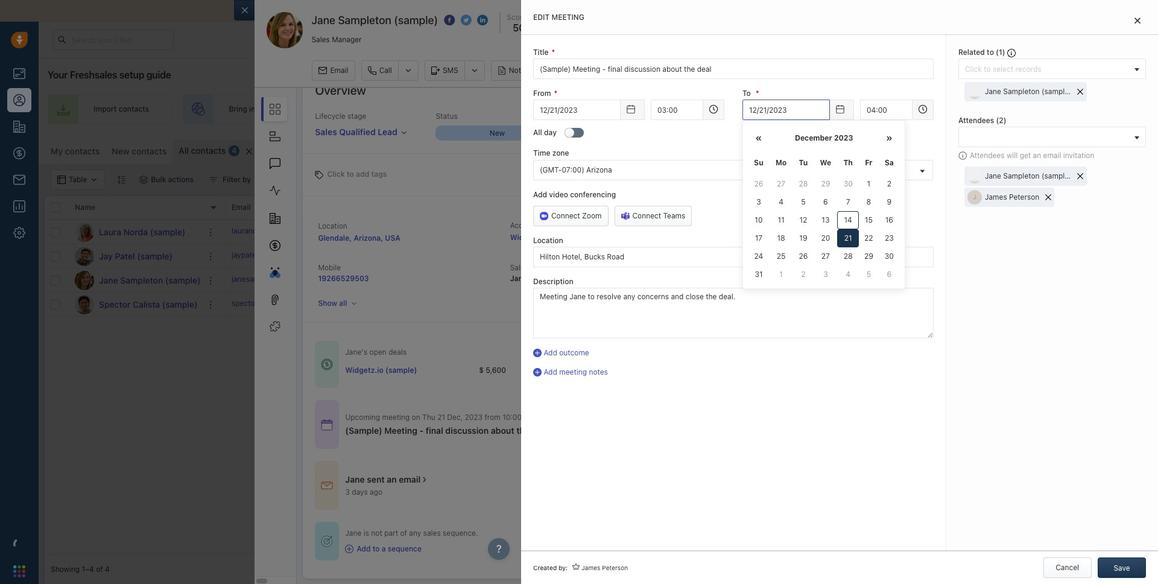 Task type: vqa. For each thing, say whether or not it's contained in the screenshot.


Task type: locate. For each thing, give the bounding box(es) containing it.
leads down from
[[543, 105, 562, 114]]

tab panel
[[521, 0, 1159, 584]]

1 vertical spatial an
[[387, 474, 397, 485]]

sales owner
[[684, 203, 727, 212]]

50
[[513, 22, 525, 33], [503, 275, 515, 285]]

0 vertical spatial janesampleton@gmail.com link
[[702, 232, 798, 244]]

1 vertical spatial j image
[[75, 271, 94, 290]]

click for jaypatelsample@gmail.com
[[600, 252, 617, 261]]

dialog containing edit meeting
[[521, 0, 1159, 584]]

location down 'connect zoom' 'button'
[[533, 236, 563, 245]]

26 down su
[[755, 179, 764, 188]]

2023 inside upcoming meeting on thu 21 dec, 2023 from 10:00 to 11:00 (sample) meeting - final discussion about the deal
[[465, 413, 483, 422]]

2 ( from the top
[[997, 116, 1000, 125]]

0 vertical spatial (
[[996, 48, 999, 57]]

1 horizontal spatial created
[[702, 263, 730, 272]]

add down add outcome
[[544, 368, 558, 377]]

add left video
[[533, 190, 547, 199]]

0 horizontal spatial 26
[[755, 179, 764, 188]]

0 vertical spatial widgetz.io (sample) link
[[510, 233, 582, 242]]

1 horizontal spatial widgetz.io
[[510, 233, 549, 242]]

all inside tab panel
[[533, 128, 542, 137]]

12
[[281, 147, 289, 156], [800, 216, 808, 225]]

in
[[876, 35, 882, 43], [249, 105, 256, 114]]

0 horizontal spatial a
[[382, 545, 386, 554]]

glendale,
[[318, 234, 352, 243]]

sales left the activities on the top right of the page
[[661, 66, 679, 75]]

0 horizontal spatial 5
[[802, 198, 806, 207]]

1 horizontal spatial account
[[865, 203, 895, 212]]

way
[[514, 5, 530, 16]]

1 horizontal spatial ago
[[730, 274, 743, 283]]

0 vertical spatial 29
[[822, 179, 831, 188]]

new inside overview dialog
[[490, 129, 505, 138]]

0 vertical spatial 2023
[[835, 134, 854, 143]]

james right by:
[[582, 564, 601, 571]]

⌘
[[328, 147, 335, 156]]

widgetz.io (sample) for "widgetz.io (sample)" link to the middle
[[865, 276, 934, 285]]

21 down 14
[[845, 234, 852, 243]]

1 horizontal spatial an
[[1033, 151, 1042, 160]]

overview
[[1095, 86, 1125, 95]]

row group
[[45, 220, 226, 317], [226, 220, 1153, 317]]

jane sampleton (sample) up spector calista (sample)
[[99, 275, 201, 285]]

connect inside 'button'
[[552, 211, 580, 220]]

j image for jane sampleton (sample)
[[75, 271, 94, 290]]

5 up 19
[[802, 198, 806, 207]]

location inside the 'location glendale, arizona, usa'
[[318, 221, 347, 231]]

call button
[[361, 60, 398, 81]]

1 vertical spatial widgetz.io
[[865, 276, 902, 285]]

new contacts button
[[106, 139, 173, 164], [112, 146, 167, 156]]

container_wx8msf4aqz5i3rn1 image left the "3 days ago"
[[321, 480, 333, 492]]

1 horizontal spatial your
[[829, 35, 843, 43]]

interested link
[[668, 126, 784, 140]]

1 horizontal spatial team
[[590, 105, 608, 114]]

0 horizontal spatial sales
[[423, 529, 441, 538]]

container_wx8msf4aqz5i3rn1 image for bulk
[[140, 176, 148, 184]]

1 vertical spatial 2023
[[465, 413, 483, 422]]

0 horizontal spatial 11
[[702, 274, 710, 283]]

import contacts for import contacts link
[[94, 105, 149, 114]]

account up sales owner james peterson
[[510, 221, 538, 230]]

ago down sent
[[370, 488, 383, 497]]

spectorcalista@gmail.com 3684945781
[[232, 299, 366, 308]]

sms button
[[425, 60, 464, 81]]

0 horizontal spatial container_wx8msf4aqz5i3rn1 image
[[140, 176, 148, 184]]

import contacts inside button
[[1000, 145, 1055, 154]]

my contacts
[[51, 146, 100, 156]]

your left trial
[[829, 35, 843, 43]]

route leads to your team link
[[475, 94, 630, 124]]

2 horizontal spatial widgetz.io (sample) link
[[865, 276, 934, 285]]

an right get
[[1033, 151, 1042, 160]]

$ 5,600
[[479, 366, 506, 375]]

0 horizontal spatial new
[[112, 146, 130, 156]]

0 horizontal spatial the
[[517, 426, 530, 436]]

21 for upcoming meeting on thu 21 dec, 2023 from 10:00 to 11:00 (sample) meeting - final discussion about the deal
[[438, 413, 445, 422]]

0 vertical spatial days
[[893, 35, 908, 43]]

december 2023
[[795, 134, 854, 143]]

explore plans
[[931, 35, 978, 44]]

click
[[327, 169, 345, 178], [600, 227, 617, 237], [600, 252, 617, 261], [600, 300, 617, 309]]

(sample) inside laura norda (sample) link
[[150, 227, 185, 237]]

1 vertical spatial score
[[503, 203, 524, 212]]

1 vertical spatial 6
[[887, 270, 892, 279]]

2 horizontal spatial email
[[1044, 151, 1062, 160]]

zone
[[553, 149, 569, 158]]

attendees
[[959, 116, 995, 125], [970, 151, 1005, 160]]

30 down 23 at the right top of the page
[[885, 252, 894, 261]]

row
[[345, 358, 879, 382]]

import inside button
[[1000, 145, 1023, 154]]

0 horizontal spatial your
[[48, 69, 68, 80]]

edit
[[533, 13, 550, 22]]

grid containing 37
[[45, 195, 1153, 555]]

customize for customize overview
[[1056, 86, 1093, 95]]

leads right website
[[287, 105, 305, 114]]

0 vertical spatial 2
[[1000, 116, 1004, 125]]

an
[[1033, 151, 1042, 160], [387, 474, 397, 485]]

12 left more...
[[281, 147, 289, 156]]

row inside overview dialog
[[345, 358, 879, 382]]

sales inside set up your sales pipeline link
[[888, 105, 906, 114]]

cancel button
[[1044, 558, 1092, 578]]

0 horizontal spatial account
[[510, 221, 538, 230]]

0 horizontal spatial all
[[179, 145, 189, 156]]

new contacts
[[112, 146, 167, 156]]

add for add contact
[[1104, 145, 1118, 154]]

email left invitation
[[1044, 151, 1062, 160]]

james peterson down scheduled
[[901, 247, 956, 256]]

james peterson inside overview dialog
[[901, 247, 956, 256]]

jane sent an email
[[345, 474, 421, 485]]

meeting inside meeting button
[[603, 66, 630, 75]]

j image left jay
[[75, 247, 94, 266]]

2 vertical spatial + click to add
[[594, 300, 641, 309]]

3
[[757, 198, 761, 207], [824, 270, 828, 279], [345, 488, 350, 497]]

score for score
[[503, 203, 524, 212]]

28 down tu
[[799, 179, 808, 188]]

50 left description
[[503, 275, 515, 285]]

james peterson down "created at 11 days ago"
[[699, 300, 753, 309]]

sequence down jane is not part of any sales sequence.
[[388, 545, 422, 554]]

7
[[847, 198, 851, 207]]

widgetz.io (sample) link down "e corp (sample)"
[[865, 276, 934, 285]]

1 horizontal spatial import
[[1000, 145, 1023, 154]]

the
[[1064, 231, 1075, 240], [517, 426, 530, 436]]

s image
[[75, 295, 94, 314]]

0 vertical spatial created
[[702, 263, 730, 272]]

add for jaypatelsample@gmail.com
[[628, 252, 641, 261]]

laura
[[99, 227, 121, 237]]

created inside tab panel
[[533, 564, 557, 571]]

email right sync
[[563, 5, 585, 16]]

sequence inside overview dialog
[[388, 545, 422, 554]]

qualified inside sales qualified lead link
[[339, 127, 376, 137]]

(gmt-
[[540, 165, 562, 174]]

ago inside "created at 11 days ago"
[[730, 274, 743, 283]]

0 horizontal spatial days
[[352, 488, 368, 497]]

2 vertical spatial container_wx8msf4aqz5i3rn1 image
[[321, 480, 333, 492]]

) up import contacts button
[[1004, 116, 1007, 125]]

-- text field
[[533, 100, 621, 120]]

meeting right task
[[603, 66, 630, 75]]

1 vertical spatial import
[[1000, 145, 1023, 154]]

your inside set up your sales pipeline link
[[871, 105, 886, 114]]

0 horizontal spatial email
[[232, 203, 251, 212]]

add
[[356, 169, 369, 178], [628, 227, 641, 237], [628, 252, 641, 261], [628, 300, 641, 309]]

4 inside all contacts 4
[[232, 146, 237, 155]]

account inside account widgetz.io (sample)
[[510, 221, 538, 230]]

add inside button
[[1104, 145, 1118, 154]]

connect for connect zoom
[[552, 211, 580, 220]]

26
[[755, 179, 764, 188], [799, 252, 808, 261]]

your
[[308, 5, 326, 16], [406, 105, 422, 114], [573, 105, 588, 114], [871, 105, 886, 114]]

sales manager
[[312, 35, 362, 44]]

container_wx8msf4aqz5i3rn1 image
[[901, 145, 910, 154], [140, 176, 148, 184], [321, 480, 333, 492]]

owner up description
[[531, 263, 552, 272]]

2023 up th
[[835, 134, 854, 143]]

container_wx8msf4aqz5i3rn1 image inside bulk actions button
[[140, 176, 148, 184]]

31
[[755, 270, 763, 279]]

cell
[[407, 220, 497, 244], [950, 220, 1153, 244], [407, 244, 497, 268], [950, 244, 1153, 268], [407, 269, 497, 292], [950, 269, 1153, 292], [407, 293, 497, 316], [950, 293, 1153, 316]]

email down filter by
[[232, 203, 251, 212]]

1 vertical spatial your
[[48, 69, 68, 80]]

None text field
[[860, 100, 913, 120]]

(sample) down deals
[[386, 366, 417, 375]]

1 vertical spatial meeting
[[385, 426, 418, 436]]

18
[[778, 234, 786, 243], [503, 250, 514, 261]]

james down 37
[[510, 274, 534, 283]]

meeting inside upcoming meeting on thu 21 dec, 2023 from 10:00 to 11:00 (sample) meeting - final discussion about the deal
[[382, 413, 410, 422]]

1 horizontal spatial 29
[[865, 252, 874, 261]]

connect inside button
[[633, 211, 662, 220]]

(sample) right the calista
[[162, 299, 198, 309]]

1 vertical spatial 18
[[503, 250, 514, 261]]

1 horizontal spatial meeting
[[603, 66, 630, 75]]

sales for sales manager
[[312, 35, 330, 44]]

add left outcome in the bottom of the page
[[544, 348, 558, 357]]

invitation
[[1064, 151, 1095, 160]]

created left by:
[[533, 564, 557, 571]]

import contacts group
[[983, 139, 1082, 160]]

0 vertical spatial 1
[[999, 48, 1003, 57]]

by:
[[559, 564, 568, 571]]

sampleton up the manager
[[338, 14, 392, 27]]

12 inside button
[[281, 147, 289, 156]]

contacts inside button
[[1025, 145, 1055, 154]]

container_wx8msf4aqz5i3rn1 image left bulk on the top left
[[140, 176, 148, 184]]

peterson right by:
[[602, 564, 628, 571]]

2 horizontal spatial 21
[[884, 35, 891, 43]]

sales right any
[[423, 529, 441, 538]]

21 right ends
[[884, 35, 891, 43]]

days down sent
[[352, 488, 368, 497]]

row group containing 37
[[226, 220, 1153, 317]]

0 vertical spatial 27
[[777, 179, 786, 188]]

james peterson right by:
[[582, 564, 628, 571]]

add meeting notes
[[544, 368, 608, 377]]

1 vertical spatial the
[[517, 426, 530, 436]]

meeting inside add meeting notes link
[[560, 368, 587, 377]]

new left all day
[[490, 129, 505, 138]]

days down location text box
[[711, 274, 728, 283]]

activities
[[681, 66, 712, 75]]

1 vertical spatial attendees
[[970, 151, 1005, 160]]

j image up s image
[[75, 271, 94, 290]]

1
[[999, 48, 1003, 57], [868, 179, 871, 188], [780, 270, 783, 279]]

days right ends
[[893, 35, 908, 43]]

1 team from the left
[[424, 105, 441, 114]]

1 vertical spatial new
[[112, 146, 130, 156]]

ago down at
[[730, 274, 743, 283]]

email inside email button
[[330, 66, 349, 75]]

2 team from the left
[[590, 105, 608, 114]]

add inside overview dialog
[[357, 545, 371, 554]]

1 + from the top
[[594, 227, 598, 237]]

owner inside sales owner james peterson
[[531, 263, 552, 272]]

jane sampleton (sample) inside overview dialog
[[312, 14, 438, 27]]

in right "bring"
[[249, 105, 256, 114]]

import contacts button
[[983, 139, 1061, 160]]

jane up the "3 days ago"
[[345, 474, 365, 485]]

edit meeting
[[533, 13, 585, 22]]

janesampleton@gmail.com
[[702, 233, 798, 242], [232, 274, 323, 284]]

1 horizontal spatial container_wx8msf4aqz5i3rn1 image
[[321, 480, 333, 492]]

widgetz.io (sample) link
[[510, 233, 582, 242], [865, 276, 934, 285], [345, 365, 417, 375]]

0 horizontal spatial 30
[[844, 179, 853, 188]]

contacts down setup
[[119, 105, 149, 114]]

about
[[491, 426, 515, 436]]

0 vertical spatial deal
[[1031, 105, 1046, 114]]

(sample)
[[394, 14, 438, 27], [1042, 87, 1072, 96], [1042, 172, 1072, 181], [150, 227, 185, 237], [899, 227, 929, 237], [551, 233, 582, 242], [137, 251, 173, 261], [890, 252, 920, 261], [165, 275, 201, 285], [904, 276, 934, 285], [162, 299, 198, 309], [386, 366, 417, 375]]

deal down 11:00
[[532, 426, 549, 436]]

account up 16
[[865, 203, 895, 212]]

1 row group from the left
[[45, 220, 226, 317]]

from
[[533, 89, 551, 98]]

0 vertical spatial new
[[490, 129, 505, 138]]

0 horizontal spatial an
[[387, 474, 397, 485]]

save
[[1114, 564, 1131, 573]]

add for add meeting notes
[[544, 368, 558, 377]]

status inside overview dialog
[[436, 112, 458, 121]]

attendees for attendees will get an email invitation
[[970, 151, 1005, 160]]

sales
[[713, 105, 731, 114], [888, 105, 906, 114], [423, 529, 441, 538]]

None text field
[[651, 100, 704, 120]]

2 + click to add from the top
[[594, 252, 641, 261]]

contacts
[[119, 105, 149, 114], [1025, 145, 1055, 154], [191, 145, 226, 156], [65, 146, 100, 156], [132, 146, 167, 156]]

meeting
[[603, 66, 630, 75], [385, 426, 418, 436]]

1 j image from the top
[[75, 247, 94, 266]]

press space to select this row. row containing 50
[[226, 269, 1153, 293]]

next month image
[[886, 134, 893, 143]]

10:00
[[503, 413, 522, 422]]

peterson down at
[[723, 276, 753, 285]]

1 horizontal spatial 26
[[799, 252, 808, 261]]

your for your freshsales setup guide
[[48, 69, 68, 80]]

peterson
[[1010, 193, 1040, 202], [723, 227, 753, 237], [925, 247, 956, 256], [723, 252, 753, 261], [535, 274, 567, 283], [723, 276, 753, 285], [723, 300, 753, 309], [602, 564, 628, 571]]

press space to select this row. row containing spectorcalista@gmail.com
[[226, 293, 1153, 317]]

owner for sales owner
[[705, 203, 727, 212]]

) right related
[[1003, 48, 1006, 57]]

jane inside jane sampleton (sample) link
[[99, 275, 118, 285]]

the down the 10:00 at the left of page
[[517, 426, 530, 436]]

Search your CRM... text field
[[53, 30, 174, 50]]

acme inc (sample) link
[[865, 227, 929, 237]]

jane down jay
[[99, 275, 118, 285]]

21 inside upcoming meeting on thu 21 dec, 2023 from 10:00 to 11:00 (sample) meeting - final discussion about the deal
[[438, 413, 445, 422]]

all
[[339, 299, 347, 308]]

1 right related
[[999, 48, 1003, 57]]

17
[[755, 234, 763, 243]]

meeting down on
[[385, 426, 418, 436]]

jane sampleton (sample) up the manager
[[312, 14, 438, 27]]

close image
[[1135, 17, 1141, 24]]

container_wx8msf4aqz5i3rn1 image inside add to a sequence link
[[345, 545, 354, 553]]

janesampleton@gmail.com link up spectorcalista@gmail.com on the bottom of page
[[232, 274, 323, 287]]

connect left teams
[[633, 211, 662, 220]]

2-
[[505, 5, 514, 16]]

1 horizontal spatial 27
[[822, 252, 830, 261]]

add down the is
[[357, 545, 371, 554]]

norda
[[124, 227, 148, 237]]

6 up 13
[[824, 198, 828, 207]]

2 horizontal spatial 1
[[999, 48, 1003, 57]]

widgetz.io (sample) down 'open'
[[345, 366, 417, 375]]

sales down lifecycle on the left top of page
[[315, 127, 337, 137]]

2 j image from the top
[[75, 271, 94, 290]]

sales inside create sales sequence link
[[713, 105, 731, 114]]

add to a sequence link
[[345, 544, 478, 554]]

customer
[[548, 13, 582, 22]]

1 horizontal spatial 1
[[868, 179, 871, 188]]

1 vertical spatial created
[[533, 564, 557, 571]]

5 down e
[[867, 270, 871, 279]]

your
[[829, 35, 843, 43], [48, 69, 68, 80]]

click to add tags
[[327, 169, 387, 178]]

1 horizontal spatial in
[[876, 35, 882, 43]]

create
[[687, 105, 711, 114]]

12 for 12
[[800, 216, 808, 225]]

2 horizontal spatial container_wx8msf4aqz5i3rn1 image
[[901, 145, 910, 154]]

0 vertical spatial +
[[594, 227, 598, 237]]

add up import contacts button
[[1016, 105, 1029, 114]]

sales for sales owner
[[684, 203, 704, 212]]

1 vertical spatial location
[[533, 236, 563, 245]]

0 vertical spatial j image
[[75, 247, 94, 266]]

leads inside 'link'
[[543, 105, 562, 114]]

a down not
[[382, 545, 386, 554]]

add inside overview dialog
[[356, 169, 369, 178]]

all contacts 4
[[179, 145, 237, 156]]

3 days ago
[[345, 488, 383, 497]]

meeting
[[552, 13, 585, 22], [945, 231, 973, 240], [560, 368, 587, 377], [382, 413, 410, 422]]

4167348672
[[322, 226, 366, 235]]

all for contacts
[[179, 145, 189, 156]]

+ click to add for 37
[[594, 227, 641, 237]]

click for lauranordasample@gmail.com
[[600, 227, 617, 237]]

connect left mailbox
[[272, 5, 306, 16]]

container_wx8msf4aqz5i3rn1 image inside filter by button
[[209, 176, 218, 184]]

j image for jay patel (sample)
[[75, 247, 94, 266]]

1 horizontal spatial location
[[533, 236, 563, 245]]

attendees ( 2 )
[[959, 116, 1007, 125]]

connect for connect teams
[[633, 211, 662, 220]]

of inside overview dialog
[[400, 529, 407, 538]]

janesampleton@gmail.com inside overview dialog
[[702, 233, 798, 242]]

( up import contacts button
[[997, 116, 1000, 125]]

spectorcalista@gmail.com link
[[232, 298, 321, 311]]

sales down (gmt-07:00) arizona link
[[684, 203, 704, 212]]

1 horizontal spatial janesampleton@gmail.com
[[702, 233, 798, 242]]

widgetz.io (sample) inside overview dialog
[[345, 366, 417, 375]]

(sample) inside account widgetz.io (sample)
[[551, 233, 582, 242]]

container_wx8msf4aqz5i3rn1 image inside customize table button
[[901, 145, 910, 154]]

press space to select this row. row
[[45, 220, 226, 244], [226, 220, 1153, 244], [45, 244, 226, 269], [226, 244, 1153, 269], [45, 269, 226, 293], [226, 269, 1153, 293], [45, 293, 226, 317], [226, 293, 1153, 317]]

contacts right will
[[1025, 145, 1055, 154]]

deal
[[1031, 105, 1046, 114], [532, 426, 549, 436]]

owner down (gmt-07:00) arizona link
[[705, 203, 727, 212]]

import
[[94, 105, 117, 114], [1000, 145, 1023, 154]]

sales inside overview dialog
[[423, 529, 441, 538]]

2 leads from the left
[[543, 105, 562, 114]]

12 for 12 more...
[[281, 147, 289, 156]]

jane is not part of any sales sequence.
[[345, 529, 478, 538]]

score inside overview dialog
[[507, 13, 527, 22]]

1 horizontal spatial customize
[[1056, 86, 1093, 95]]

1 horizontal spatial 5
[[867, 270, 871, 279]]

location inside tab panel
[[533, 236, 563, 245]]

2 horizontal spatial 3
[[824, 270, 828, 279]]

2 row group from the left
[[226, 220, 1153, 317]]

press space to select this row. row containing laura norda (sample)
[[45, 220, 226, 244]]

0 horizontal spatial widgetz.io (sample)
[[345, 366, 417, 375]]

mailbox
[[328, 5, 359, 16]]

1 vertical spatial 21
[[845, 234, 852, 243]]

the inside upcoming meeting on thu 21 dec, 2023 from 10:00 to 11:00 (sample) meeting - final discussion about the deal
[[517, 426, 530, 436]]

note button
[[491, 60, 532, 81]]

qualified inside qualified "link"
[[830, 129, 861, 138]]

row containing widgetz.io (sample)
[[345, 358, 879, 382]]

grid
[[45, 195, 1153, 555]]

deal down 'click to select records' search field
[[1031, 105, 1046, 114]]

attendees up the negotiation
[[959, 116, 995, 125]]

13
[[822, 216, 830, 225]]

usa
[[385, 234, 401, 243]]

customize inside overview dialog
[[1056, 86, 1093, 95]]

1 inside tab panel
[[999, 48, 1003, 57]]

sampleton inside overview dialog
[[338, 14, 392, 27]]

0 vertical spatial score
[[507, 13, 527, 22]]

1 + click to add from the top
[[594, 227, 641, 237]]

sales for sales qualified lead
[[315, 127, 337, 137]]

add meeting notes link
[[533, 367, 934, 377]]

1 vertical spatial import contacts
[[1000, 145, 1055, 154]]

tab panel containing edit meeting
[[521, 0, 1159, 584]]

1 horizontal spatial a
[[939, 231, 943, 240]]

connect for connect your mailbox to improve deliverability and enable 2-way sync of email conversations.
[[272, 5, 306, 16]]

container_wx8msf4aqz5i3rn1 image
[[209, 176, 218, 184], [687, 300, 696, 309], [321, 359, 333, 371], [321, 419, 333, 431], [421, 475, 429, 484], [321, 535, 333, 547], [345, 545, 354, 553]]

2
[[1000, 116, 1004, 125], [888, 179, 892, 188], [802, 270, 806, 279]]

-
[[420, 426, 424, 436]]

2 + from the top
[[594, 252, 598, 261]]

0 vertical spatial attendees
[[959, 116, 995, 125]]

owner for sales owner james peterson
[[531, 263, 552, 272]]

import for import contacts link
[[94, 105, 117, 114]]

press space to select this row. row containing jane sampleton (sample)
[[45, 269, 226, 293]]

status down mo at the right
[[775, 203, 798, 212]]

bring
[[229, 105, 247, 114]]

29 down "we"
[[822, 179, 831, 188]]

21
[[884, 35, 891, 43], [845, 234, 852, 243], [438, 413, 445, 422]]

0 horizontal spatial 18
[[503, 250, 514, 261]]

created inside "created at 11 days ago"
[[702, 263, 730, 272]]

1 horizontal spatial 28
[[844, 252, 853, 261]]

1 horizontal spatial 21
[[845, 234, 852, 243]]

26 down 19
[[799, 252, 808, 261]]

2 vertical spatial days
[[352, 488, 368, 497]]

dialog
[[521, 0, 1159, 584]]

email up overview
[[330, 66, 349, 75]]

j image
[[75, 247, 94, 266], [75, 271, 94, 290]]

new for new contacts
[[112, 146, 130, 156]]

status
[[436, 112, 458, 121], [775, 203, 798, 212]]

0 vertical spatial email
[[563, 5, 585, 16]]

linkedin circled image
[[477, 14, 488, 27]]

6 down "e corp (sample)"
[[887, 270, 892, 279]]

1 vertical spatial deal
[[532, 426, 549, 436]]

0 vertical spatial all
[[533, 128, 542, 137]]

sequence down to
[[733, 105, 767, 114]]

1 horizontal spatial 2
[[888, 179, 892, 188]]

18 up 25
[[778, 234, 786, 243]]

meeting down outcome in the bottom of the page
[[560, 368, 587, 377]]

0 vertical spatial import contacts
[[94, 105, 149, 114]]

0 horizontal spatial import
[[94, 105, 117, 114]]



Task type: describe. For each thing, give the bounding box(es) containing it.
peterson up 'scheduled a meeting later with jane to discuss the requirements' on the right of page
[[1010, 193, 1040, 202]]

(sample) down invitation
[[1042, 172, 1072, 181]]

2 horizontal spatial 2
[[1000, 116, 1004, 125]]

11 inside "created at 11 days ago"
[[702, 274, 710, 283]]

invite your team link
[[339, 94, 463, 124]]

to inside add to a sequence link
[[373, 545, 380, 554]]

jane up attendees ( 2 )
[[985, 87, 1002, 96]]

related to ( 1 )
[[959, 48, 1008, 57]]

sales for sales activities
[[661, 66, 679, 75]]

click for spectorcalista@gmail.com
[[600, 300, 617, 309]]

container_wx8msf4aqz5i3rn1 image for customize
[[901, 145, 910, 154]]

Location text field
[[533, 247, 934, 267]]

1 leads from the left
[[287, 105, 305, 114]]

0 vertical spatial 30
[[844, 179, 853, 188]]

james peterson up location text box
[[699, 227, 753, 237]]

your for your trial ends in 21 days
[[829, 35, 843, 43]]

customize for customize table
[[913, 145, 950, 154]]

3 + from the top
[[594, 300, 598, 309]]

1 horizontal spatial 11
[[778, 216, 785, 225]]

jay patel (sample)
[[99, 251, 173, 261]]

lauranordasample@gmail.com
[[232, 226, 334, 235]]

add deal
[[1016, 105, 1046, 114]]

1 horizontal spatial 6
[[887, 270, 892, 279]]

lifecycle
[[315, 112, 346, 121]]

mo
[[776, 158, 787, 167]]

meeting for add meeting notes
[[560, 368, 587, 377]]

(sample) left "facebook circled" icon
[[394, 14, 438, 27]]

+ for 37
[[594, 227, 598, 237]]

add for add video conferencing
[[533, 190, 547, 199]]

days inside "created at 11 days ago"
[[711, 274, 728, 283]]

jane left the is
[[345, 529, 362, 538]]

meeting button
[[585, 60, 637, 81]]

0 horizontal spatial 6
[[824, 198, 828, 207]]

attendees will get an email invitation
[[970, 151, 1095, 160]]

a inside add to a sequence link
[[382, 545, 386, 554]]

3 inside overview dialog
[[345, 488, 350, 497]]

customize overview
[[1056, 86, 1125, 95]]

0 horizontal spatial 2
[[802, 270, 806, 279]]

5,600
[[486, 366, 506, 375]]

0 vertical spatial )
[[1003, 48, 1006, 57]]

1 vertical spatial 26
[[799, 252, 808, 261]]

add for lauranordasample@gmail.com
[[628, 227, 641, 237]]

james down "created at 11 days ago"
[[699, 300, 721, 309]]

customer fit
[[548, 13, 591, 22]]

e
[[865, 252, 870, 261]]

meeting for upcoming meeting on thu 21 dec, 2023 from 10:00 to 11:00 (sample) meeting - final discussion about the deal
[[382, 413, 410, 422]]

(sample) down 23 at the right top of the page
[[890, 252, 920, 261]]

invite
[[385, 105, 404, 114]]

connect your mailbox to improve deliverability and enable 2-way sync of email conversations.
[[272, 5, 645, 16]]

l image
[[75, 222, 94, 242]]

deal inside upcoming meeting on thu 21 dec, 2023 from 10:00 to 11:00 (sample) meeting - final discussion about the deal
[[532, 426, 549, 436]]

previous month image
[[756, 134, 762, 143]]

press space to select this row. row containing jay patel (sample)
[[45, 244, 226, 269]]

+ for 18
[[594, 252, 598, 261]]

add outcome link
[[533, 348, 934, 358]]

interested
[[709, 128, 745, 137]]

0 vertical spatial 28
[[799, 179, 808, 188]]

1 vertical spatial 2
[[888, 179, 892, 188]]

james peterson up 'scheduled a meeting later with jane to discuss the requirements' on the right of page
[[985, 193, 1040, 202]]

to
[[743, 89, 751, 98]]

add contact
[[1104, 145, 1147, 154]]

created for created at 11 days ago
[[702, 263, 730, 272]]

james peterson up at
[[699, 252, 753, 261]]

jane sampleton (sample) down get
[[985, 172, 1072, 181]]

james down scheduled
[[901, 247, 923, 256]]

1 vertical spatial ago
[[370, 488, 383, 497]]

sales inside sales owner james peterson
[[510, 263, 529, 272]]

all for day
[[533, 128, 542, 137]]

jane sampleton (sample) inside press space to select this row. row
[[99, 275, 201, 285]]

related
[[959, 48, 985, 57]]

sms
[[443, 66, 458, 75]]

widgetz.io (sample) for the left "widgetz.io (sample)" link
[[345, 366, 417, 375]]

create sales sequence link
[[642, 94, 788, 124]]

lead
[[378, 127, 398, 137]]

peterson inside sales owner james peterson
[[535, 274, 567, 283]]

row group containing laura norda (sample)
[[45, 220, 226, 317]]

filter by
[[223, 175, 251, 184]]

spector calista (sample)
[[99, 299, 198, 309]]

overview dialog
[[234, 0, 1159, 584]]

(sample) inside jay patel (sample) link
[[137, 251, 173, 261]]

description
[[533, 277, 574, 286]]

press space to select this row. row containing spector calista (sample)
[[45, 293, 226, 317]]

10
[[755, 216, 763, 225]]

2 horizontal spatial widgetz.io
[[865, 276, 902, 285]]

1 vertical spatial 5
[[867, 270, 871, 279]]

peterson down "created at 11 days ago"
[[723, 300, 753, 309]]

0 vertical spatial an
[[1033, 151, 1042, 160]]

email inside overview dialog
[[399, 474, 421, 485]]

0 vertical spatial 5
[[802, 198, 806, 207]]

1 vertical spatial email
[[232, 203, 251, 212]]

save button
[[1098, 558, 1147, 578]]

1 horizontal spatial the
[[1064, 231, 1075, 240]]

add for add to a sequence
[[357, 545, 371, 554]]

customize table button
[[894, 139, 977, 160]]

19
[[800, 234, 808, 243]]

connect zoom
[[552, 211, 602, 220]]

james inside sales owner james peterson
[[510, 274, 534, 283]]

james up "created at 11 days ago"
[[699, 252, 721, 261]]

1 vertical spatial 50
[[503, 275, 515, 285]]

email image
[[1039, 35, 1048, 45]]

1 vertical spatial 3
[[824, 270, 828, 279]]

contacts right my on the left top of the page
[[65, 146, 100, 156]]

day
[[544, 128, 557, 137]]

07:00)
[[562, 165, 585, 174]]

interested button
[[668, 126, 784, 140]]

(sample) down "e corp (sample)"
[[904, 276, 934, 285]]

spector calista (sample) link
[[99, 298, 198, 310]]

add for spectorcalista@gmail.com
[[628, 300, 641, 309]]

sales activities
[[661, 66, 712, 75]]

james peterson down at
[[699, 276, 753, 285]]

0 horizontal spatial of
[[96, 565, 103, 574]]

created for created by:
[[533, 564, 557, 571]]

created by:
[[533, 564, 568, 571]]

1 vertical spatial 27
[[822, 252, 830, 261]]

1–4
[[82, 565, 94, 574]]

james down location text box
[[699, 276, 721, 285]]

your inside route leads to your team 'link'
[[573, 105, 588, 114]]

click inside overview dialog
[[327, 169, 345, 178]]

(sample) right inc
[[899, 227, 929, 237]]

zoom
[[582, 211, 602, 220]]

james down 'sales owner' on the right
[[699, 227, 721, 237]]

add video conferencing
[[533, 190, 616, 199]]

route leads to your team
[[521, 105, 608, 114]]

0 vertical spatial 3
[[757, 198, 761, 207]]

set up your sales pipeline link
[[800, 94, 958, 124]]

with
[[992, 231, 1007, 240]]

press space to select this row. row containing 18
[[226, 244, 1153, 269]]

contact
[[1120, 145, 1147, 154]]

account for account widgetz.io (sample)
[[510, 221, 538, 230]]

overview
[[315, 83, 366, 97]]

(sample) inside jane sampleton (sample) link
[[165, 275, 201, 285]]

1 vertical spatial widgetz.io (sample) link
[[865, 276, 934, 285]]

add for add deal
[[1016, 105, 1029, 114]]

0 vertical spatial in
[[876, 35, 882, 43]]

add for add outcome
[[544, 348, 558, 357]]

sa
[[885, 158, 894, 167]]

import contacts for import contacts button
[[1000, 145, 1055, 154]]

1 vertical spatial 1
[[868, 179, 871, 188]]

james up with
[[985, 193, 1008, 202]]

3684932360 link
[[322, 274, 368, 287]]

1 horizontal spatial sequence
[[733, 105, 767, 114]]

by
[[243, 175, 251, 184]]

0 horizontal spatial 1
[[780, 270, 783, 279]]

qualified down unqualified
[[788, 276, 819, 285]]

press space to select this row. row containing 37
[[226, 220, 1153, 244]]

trial
[[845, 35, 857, 43]]

0 vertical spatial a
[[939, 231, 943, 240]]

1 horizontal spatial 18
[[778, 234, 786, 243]]

to inside route leads to your team 'link'
[[564, 105, 571, 114]]

(sample)
[[345, 426, 382, 436]]

meeting left later
[[945, 231, 973, 240]]

to inside upcoming meeting on thu 21 dec, 2023 from 10:00 to 11:00 (sample) meeting - final discussion about the deal
[[524, 413, 531, 422]]

jane right with
[[1009, 231, 1025, 240]]

1 vertical spatial status
[[775, 203, 798, 212]]

1 vertical spatial 28
[[844, 252, 853, 261]]

your inside invite your team link
[[406, 105, 422, 114]]

+ click to add for 18
[[594, 252, 641, 261]]

name row
[[45, 196, 226, 220]]

meeting inside upcoming meeting on thu 21 dec, 2023 from 10:00 to 11:00 (sample) meeting - final discussion about the deal
[[385, 426, 418, 436]]

location for location glendale, arizona, usa
[[318, 221, 347, 231]]

0 horizontal spatial widgetz.io (sample) link
[[345, 365, 417, 375]]

route
[[521, 105, 541, 114]]

freshworks switcher image
[[13, 565, 25, 577]]

set up your sales pipeline
[[846, 105, 936, 114]]

conversations.
[[587, 5, 645, 16]]

jane's
[[345, 348, 368, 357]]

created at 11 days ago
[[702, 263, 743, 283]]

attendees for attendees ( 2 )
[[959, 116, 995, 125]]

0 horizontal spatial 29
[[822, 179, 831, 188]]

0 vertical spatial of
[[553, 5, 561, 16]]

1 vertical spatial email
[[1044, 151, 1062, 160]]

20
[[822, 234, 831, 243]]

manager
[[332, 35, 362, 44]]

setup
[[119, 69, 144, 80]]

qualified left 20
[[788, 227, 819, 237]]

location glendale, arizona, usa
[[318, 221, 401, 243]]

(sample) down 'click to select records' search field
[[1042, 87, 1072, 96]]

peterson left 17 at the top right of the page
[[723, 227, 753, 237]]

teams
[[664, 211, 686, 220]]

customize overview button
[[1038, 82, 1131, 99]]

deliverability
[[406, 5, 457, 16]]

peterson up at
[[723, 252, 753, 261]]

ends
[[859, 35, 875, 43]]

contacts up bulk on the top left
[[132, 146, 167, 156]]

jane up sales manager
[[312, 14, 336, 27]]

freshsales
[[70, 69, 117, 80]]

team inside 'link'
[[590, 105, 608, 114]]

we
[[820, 158, 832, 167]]

video
[[549, 190, 568, 199]]

explore
[[931, 35, 957, 44]]

score 50
[[507, 13, 527, 33]]

contacts up filter by button
[[191, 145, 226, 156]]

50 inside score 50
[[513, 22, 525, 33]]

(sample) inside spector calista (sample) link
[[162, 299, 198, 309]]

meeting for edit meeting
[[552, 13, 585, 22]]

twitter circled image
[[461, 14, 472, 27]]

1 vertical spatial in
[[249, 105, 256, 114]]

1 horizontal spatial 2023
[[835, 134, 854, 143]]

3684932360
[[322, 274, 368, 284]]

12 more...
[[281, 147, 315, 156]]

sales owner james peterson
[[510, 263, 567, 283]]

call link
[[361, 60, 398, 81]]

1 ( from the top
[[996, 48, 999, 57]]

-- text field
[[743, 100, 830, 120]]

score for score 50
[[507, 13, 527, 22]]

Click to select records search field
[[963, 63, 1131, 76]]

import for import contacts button
[[1000, 145, 1023, 154]]

21 for your trial ends in 21 days
[[884, 35, 891, 43]]

filter by button
[[202, 170, 259, 190]]

(sample) inside "widgetz.io (sample)" link
[[386, 366, 417, 375]]

peterson down scheduled
[[925, 247, 956, 256]]

jane sampleton (sample) up add deal on the right of the page
[[985, 87, 1072, 96]]

fr
[[865, 158, 873, 167]]

table
[[952, 145, 969, 154]]

3 + click to add from the top
[[594, 300, 641, 309]]

facebook circled image
[[444, 14, 455, 27]]

jane down import contacts button
[[985, 172, 1002, 181]]

new for new
[[490, 129, 505, 138]]

glendale, arizona, usa link
[[318, 234, 401, 243]]

11:00
[[533, 413, 551, 422]]

janesampleton@gmail.com for janesampleton@gmail.com
[[702, 233, 798, 242]]

plans
[[959, 35, 978, 44]]

add to a sequence
[[357, 545, 422, 554]]

widgetz.io inside account widgetz.io (sample)
[[510, 233, 549, 242]]

not
[[371, 529, 382, 538]]

Title text field
[[533, 59, 934, 79]]

Start typing the details about the meeting... text field
[[533, 288, 934, 339]]

1 vertical spatial )
[[1004, 116, 1007, 125]]

1 horizontal spatial deal
[[1031, 105, 1046, 114]]

1 vertical spatial janesampleton@gmail.com link
[[232, 274, 323, 287]]

thu
[[422, 413, 436, 422]]

sampleton up add deal on the right of the page
[[1004, 87, 1040, 96]]

location for location
[[533, 236, 563, 245]]

37
[[503, 226, 515, 237]]

jay
[[99, 251, 113, 261]]

account for account
[[865, 203, 895, 212]]

1 horizontal spatial 30
[[885, 252, 894, 261]]

sampleton down jay patel (sample) link
[[120, 275, 163, 285]]

container_wx8msf4aqz5i3rn1 image inside overview dialog
[[321, 480, 333, 492]]

pipeline
[[908, 105, 936, 114]]

sampleton down get
[[1004, 172, 1040, 181]]

jay patel (sample) link
[[99, 250, 173, 262]]

8
[[867, 198, 872, 207]]

2 vertical spatial widgetz.io
[[345, 366, 384, 375]]

an inside overview dialog
[[387, 474, 397, 485]]

janesampleton@gmail.com for janesampleton@gmail.com 3684932360
[[232, 274, 323, 284]]

1 horizontal spatial janesampleton@gmail.com link
[[702, 232, 798, 244]]



